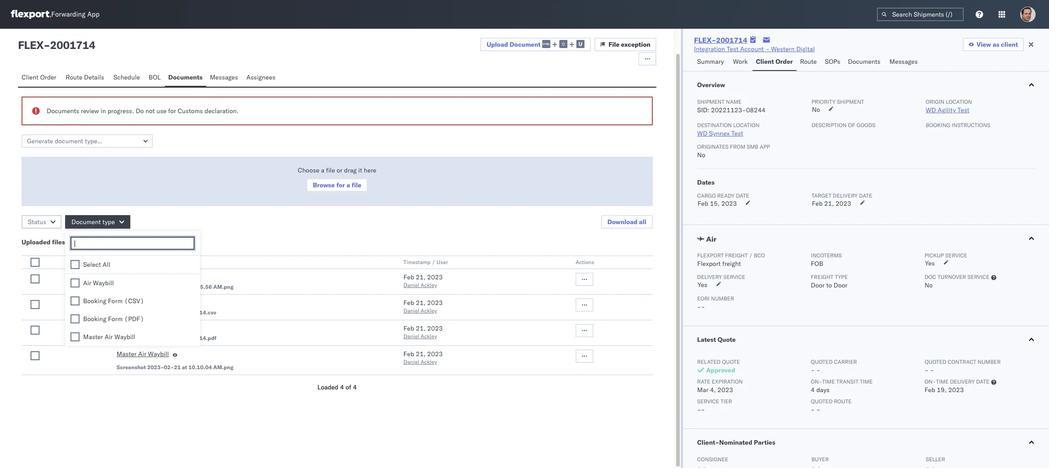 Task type: vqa. For each thing, say whether or not it's contained in the screenshot.
bottommost the Route
yes



Task type: locate. For each thing, give the bounding box(es) containing it.
air up booking form (csv)
[[117, 273, 125, 281]]

0 horizontal spatial client order button
[[18, 69, 62, 87]]

file down it
[[352, 181, 361, 189]]

screenshot for screenshot 2023-01-27 at 10.55.56 am.png
[[117, 284, 146, 290]]

0 horizontal spatial app
[[87, 10, 100, 19]]

1 horizontal spatial delivery
[[950, 378, 975, 385]]

order down flex - 2001714
[[40, 73, 56, 81]]

ackley
[[421, 282, 437, 288], [421, 307, 437, 314], [421, 333, 437, 340], [421, 359, 437, 365]]

pickup service
[[925, 252, 967, 259]]

form down booking form (csv)
[[108, 315, 123, 323]]

1 horizontal spatial on-
[[925, 378, 936, 385]]

days
[[817, 386, 830, 394]]

2 flexport- from the top
[[117, 335, 142, 341]]

am.png right 10.10.04 at left bottom
[[213, 364, 233, 371]]

flexport- inside booking form (pdf) flexport-booking-flex-2001714.pdf
[[117, 335, 142, 341]]

at
[[182, 284, 187, 290], [182, 364, 187, 371]]

waybill down type
[[126, 273, 147, 281]]

order for the rightmost client order button
[[776, 58, 793, 66]]

2 2023- from the top
[[147, 364, 164, 371]]

1 vertical spatial of
[[346, 383, 351, 391]]

form up booking form (pdf) link
[[141, 299, 156, 307]]

2 feb 21, 2023 daniel ackley from the top
[[404, 299, 443, 314]]

1 horizontal spatial route
[[800, 58, 817, 66]]

2023- down the master air waybill link
[[147, 364, 164, 371]]

1 vertical spatial at
[[182, 364, 187, 371]]

test up 'work'
[[727, 45, 739, 53]]

0 horizontal spatial /
[[158, 259, 161, 266]]

2 flexport from the top
[[697, 260, 721, 268]]

or
[[337, 166, 342, 174]]

2 door from the left
[[834, 281, 848, 289]]

2023-
[[147, 284, 164, 290], [147, 364, 164, 371]]

1 horizontal spatial door
[[834, 281, 848, 289]]

0 horizontal spatial documents
[[47, 107, 79, 115]]

2001714
[[716, 35, 747, 44], [50, 38, 95, 52]]

0 vertical spatial (pdf)
[[124, 315, 144, 323]]

form for booking form (pdf) flexport-booking-flex-2001714.pdf
[[141, 324, 156, 333]]

app right smb
[[760, 143, 770, 150]]

0 vertical spatial of
[[848, 122, 855, 129]]

booking- for (pdf)
[[142, 335, 166, 341]]

as
[[993, 40, 1000, 49]]

customs
[[178, 107, 203, 115]]

date up air button on the right of the page
[[859, 192, 872, 199]]

smb
[[747, 143, 758, 150]]

of right loaded
[[346, 383, 351, 391]]

location up wd agility test link
[[946, 98, 972, 105]]

wd down destination
[[697, 129, 708, 137]]

booking- for (csv)
[[142, 309, 166, 316]]

time right transit
[[860, 378, 873, 385]]

quoted for quoted route - -
[[811, 398, 833, 405]]

2 vertical spatial no
[[925, 281, 933, 289]]

1 vertical spatial messages
[[210, 73, 238, 81]]

(pdf)
[[124, 315, 144, 323], [158, 324, 178, 333]]

file left or
[[326, 166, 335, 174]]

ackley for screenshot 2023-01-27 at 10.55.56 am.png
[[421, 282, 437, 288]]

quoted left contract
[[925, 359, 946, 365]]

2023- for 01-
[[147, 284, 164, 290]]

1 horizontal spatial for
[[336, 181, 345, 189]]

time for on-time delivery date
[[936, 378, 949, 385]]

messages button up overview button
[[886, 53, 923, 71]]

1 screenshot from the top
[[117, 284, 146, 290]]

freight
[[725, 252, 748, 259], [722, 260, 741, 268]]

None text field
[[74, 240, 194, 248]]

flexport- for booking form (csv)
[[117, 309, 142, 316]]

at right 21
[[182, 364, 187, 371]]

booking form (csv)
[[83, 297, 144, 305]]

2 vertical spatial test
[[731, 129, 743, 137]]

flexport- inside booking form (csv) flexport-booking-flex-2001714.csv
[[117, 309, 142, 316]]

master down booking form (pdf)
[[83, 333, 103, 341]]

test inside destination location wd synnex test
[[731, 129, 743, 137]]

time
[[822, 378, 835, 385], [860, 378, 873, 385], [936, 378, 949, 385]]

air waybill down "select all"
[[83, 279, 114, 287]]

air waybill
[[117, 273, 147, 281], [83, 279, 114, 287]]

yes for pickup
[[925, 259, 935, 267]]

2 horizontal spatial no
[[925, 281, 933, 289]]

0 vertical spatial 2023-
[[147, 284, 164, 290]]

wd for wd agility test
[[926, 106, 936, 114]]

0 vertical spatial document
[[510, 40, 541, 48]]

0 vertical spatial client order
[[756, 58, 793, 66]]

goods
[[857, 122, 876, 129]]

schedule button
[[110, 69, 145, 87]]

location inside destination location wd synnex test
[[733, 122, 760, 129]]

1 vertical spatial screenshot
[[117, 364, 146, 371]]

(csv) for booking form (csv)
[[124, 297, 144, 305]]

uploaded
[[22, 238, 50, 246]]

(csv) inside booking form (csv) flexport-booking-flex-2001714.csv
[[158, 299, 178, 307]]

yes for delivery
[[698, 281, 708, 289]]

freight up 'delivery service'
[[722, 260, 741, 268]]

0 horizontal spatial service
[[723, 274, 745, 280]]

on-time transit time 4 days
[[811, 378, 873, 394]]

0 horizontal spatial wd
[[697, 129, 708, 137]]

2 booking- from the top
[[142, 335, 166, 341]]

1 horizontal spatial wd
[[926, 106, 936, 114]]

yes down delivery
[[698, 281, 708, 289]]

on- inside on-time transit time 4 days
[[811, 378, 822, 385]]

2 horizontal spatial documents
[[848, 58, 881, 66]]

(pdf) inside booking form (pdf) flexport-booking-flex-2001714.pdf
[[158, 324, 178, 333]]

test up the booking instructions
[[958, 106, 969, 114]]

a down drag on the left top of page
[[347, 181, 350, 189]]

documents button right bol
[[165, 69, 206, 87]]

0 vertical spatial screenshot
[[117, 284, 146, 290]]

messages up overview button
[[890, 58, 918, 66]]

location inside origin location wd agility test
[[946, 98, 972, 105]]

test up 'from'
[[731, 129, 743, 137]]

on- up days
[[811, 378, 822, 385]]

air up flexport freight / bco flexport freight
[[706, 235, 717, 244]]

form for booking form (pdf)
[[108, 315, 123, 323]]

documents button up overview button
[[845, 53, 886, 71]]

view
[[977, 40, 991, 49]]

0 horizontal spatial document
[[71, 218, 101, 226]]

4,
[[710, 386, 716, 394]]

2 on- from the left
[[925, 378, 936, 385]]

0 vertical spatial freight
[[725, 252, 748, 259]]

master air waybill down booking form (pdf) link
[[117, 350, 169, 358]]

/ left 'user'
[[432, 259, 435, 266]]

2 screenshot from the top
[[117, 364, 146, 371]]

sops button
[[821, 53, 845, 71]]

0 vertical spatial file
[[326, 166, 335, 174]]

flex- up screenshot 2023-02-21 at 10.10.04 am.png
[[166, 335, 183, 341]]

date for feb 15, 2023
[[736, 192, 749, 199]]

4 feb 21, 2023 daniel ackley from the top
[[404, 350, 443, 365]]

(csv) down 01-
[[158, 299, 178, 307]]

test for wd synnex test
[[731, 129, 743, 137]]

2 ackley from the top
[[421, 307, 437, 314]]

wd inside destination location wd synnex test
[[697, 129, 708, 137]]

sid:
[[697, 106, 709, 114]]

0 vertical spatial documents
[[848, 58, 881, 66]]

1 horizontal spatial time
[[860, 378, 873, 385]]

quoted inside quoted contract number - - rate expiration mar 4, 2023
[[925, 359, 946, 365]]

form inside booking form (pdf) flexport-booking-flex-2001714.pdf
[[141, 324, 156, 333]]

0 horizontal spatial for
[[168, 107, 176, 115]]

service for pickup service
[[945, 252, 967, 259]]

1 time from the left
[[822, 378, 835, 385]]

1 am.png from the top
[[213, 284, 233, 290]]

2 horizontal spatial time
[[936, 378, 949, 385]]

progress.
[[108, 107, 134, 115]]

client order button down flex
[[18, 69, 62, 87]]

file
[[609, 40, 620, 49]]

route down digital
[[800, 58, 817, 66]]

door down freight
[[811, 281, 825, 289]]

0 horizontal spatial date
[[736, 192, 749, 199]]

booking inside booking form (csv) flexport-booking-flex-2001714.csv
[[117, 299, 140, 307]]

of
[[848, 122, 855, 129], [346, 383, 351, 391]]

client order button
[[752, 53, 797, 71], [18, 69, 62, 87]]

master down booking form (pdf) link
[[117, 350, 137, 358]]

wd inside origin location wd agility test
[[926, 106, 936, 114]]

contract
[[948, 359, 976, 365]]

route left 'details'
[[66, 73, 82, 81]]

rate
[[697, 378, 710, 385]]

screenshot down the master air waybill link
[[117, 364, 146, 371]]

client down integration test account - western digital link
[[756, 58, 774, 66]]

0 vertical spatial client
[[756, 58, 774, 66]]

time up days
[[822, 378, 835, 385]]

1 horizontal spatial documents
[[168, 73, 203, 81]]

number
[[978, 359, 1001, 365]]

client order
[[756, 58, 793, 66], [22, 73, 56, 81]]

0 vertical spatial location
[[946, 98, 972, 105]]

1 feb 21, 2023 daniel ackley from the top
[[404, 273, 443, 288]]

on- for on-time transit time 4 days
[[811, 378, 822, 385]]

1 horizontal spatial app
[[760, 143, 770, 150]]

assignees
[[246, 73, 276, 81]]

/
[[749, 252, 753, 259], [158, 259, 161, 266], [432, 259, 435, 266]]

0 horizontal spatial documents button
[[165, 69, 206, 87]]

2 am.png from the top
[[213, 364, 233, 371]]

on-
[[811, 378, 822, 385], [925, 378, 936, 385]]

documents up overview button
[[848, 58, 881, 66]]

1 horizontal spatial no
[[812, 106, 820, 114]]

latest
[[697, 336, 716, 344]]

of left goods
[[848, 122, 855, 129]]

1 booking- from the top
[[142, 309, 166, 316]]

/ left the bco
[[749, 252, 753, 259]]

10.10.04
[[188, 364, 212, 371]]

documents right the bol button
[[168, 73, 203, 81]]

2 horizontal spatial service
[[968, 274, 990, 280]]

location down 08244
[[733, 122, 760, 129]]

file exception
[[609, 40, 651, 49]]

for down or
[[336, 181, 345, 189]]

None checkbox
[[31, 258, 40, 267], [31, 275, 40, 284], [71, 279, 80, 288], [31, 300, 40, 309], [71, 315, 80, 324], [31, 351, 40, 360], [31, 258, 40, 267], [31, 275, 40, 284], [71, 279, 80, 288], [31, 300, 40, 309], [71, 315, 80, 324], [31, 351, 40, 360]]

documents left review
[[47, 107, 79, 115]]

not
[[145, 107, 155, 115]]

app right forwarding
[[87, 10, 100, 19]]

2 at from the top
[[182, 364, 187, 371]]

freight type door to door
[[811, 274, 848, 289]]

1 horizontal spatial air waybill
[[117, 273, 147, 281]]

booking- inside booking form (pdf) flexport-booking-flex-2001714.pdf
[[142, 335, 166, 341]]

date right the ready
[[736, 192, 749, 199]]

1 vertical spatial test
[[958, 106, 969, 114]]

daniel for flexport-booking-flex-2001714.csv
[[404, 307, 419, 314]]

quoted down days
[[811, 398, 833, 405]]

0 horizontal spatial delivery
[[833, 192, 858, 199]]

2023- up booking form (csv) "link"
[[147, 284, 164, 290]]

2 vertical spatial flex-
[[166, 335, 183, 341]]

(pdf) up booking form (pdf) link
[[124, 315, 144, 323]]

no inside the originates from smb app no
[[697, 151, 705, 159]]

1 horizontal spatial (pdf)
[[158, 324, 178, 333]]

client for the rightmost client order button
[[756, 58, 774, 66]]

flex- up integration
[[694, 35, 716, 44]]

route inside button
[[800, 58, 817, 66]]

form inside booking form (csv) flexport-booking-flex-2001714.csv
[[141, 299, 156, 307]]

service right turnover
[[968, 274, 990, 280]]

1 vertical spatial file
[[352, 181, 361, 189]]

quote
[[722, 359, 740, 365]]

1 vertical spatial flexport-
[[117, 335, 142, 341]]

None checkbox
[[71, 260, 80, 269], [71, 297, 80, 306], [31, 326, 40, 335], [71, 333, 80, 341], [71, 260, 80, 269], [71, 297, 80, 306], [31, 326, 40, 335], [71, 333, 80, 341]]

freight
[[811, 274, 834, 280]]

delivery down contract
[[950, 378, 975, 385]]

choose
[[298, 166, 319, 174]]

0 vertical spatial yes
[[925, 259, 935, 267]]

flex- up booking form (pdf) flexport-booking-flex-2001714.pdf
[[166, 309, 183, 316]]

choose a file or drag it here
[[298, 166, 376, 174]]

1 vertical spatial no
[[697, 151, 705, 159]]

1 horizontal spatial yes
[[925, 259, 935, 267]]

related
[[697, 359, 721, 365]]

1 vertical spatial delivery
[[950, 378, 975, 385]]

2 vertical spatial documents
[[47, 107, 79, 115]]

19,
[[937, 386, 947, 394]]

1 vertical spatial document
[[71, 218, 101, 226]]

route
[[834, 398, 852, 405]]

1 daniel from the top
[[404, 282, 419, 288]]

4 daniel from the top
[[404, 359, 419, 365]]

feb 21, 2023 daniel ackley
[[404, 273, 443, 288], [404, 299, 443, 314], [404, 324, 443, 340], [404, 350, 443, 365]]

air waybill down type
[[117, 273, 147, 281]]

timestamp
[[404, 259, 431, 266]]

1 horizontal spatial (csv)
[[158, 299, 178, 307]]

0 vertical spatial flexport
[[697, 252, 724, 259]]

route inside button
[[66, 73, 82, 81]]

quoted left carrier at the bottom of the page
[[811, 359, 833, 365]]

flex- for booking form (pdf)
[[166, 335, 183, 341]]

am.png for screenshot 2023-01-27 at 10.55.56 am.png
[[213, 284, 233, 290]]

flex-2001714 link
[[694, 35, 747, 44]]

quoted contract number - - rate expiration mar 4, 2023
[[697, 359, 1001, 394]]

0 horizontal spatial on-
[[811, 378, 822, 385]]

screenshot up booking form (csv)
[[117, 284, 146, 290]]

messages for messages button to the right
[[890, 58, 918, 66]]

document for document type
[[71, 218, 101, 226]]

0 vertical spatial a
[[321, 166, 324, 174]]

documents button
[[845, 53, 886, 71], [165, 69, 206, 87]]

flexport
[[697, 252, 724, 259], [697, 260, 721, 268]]

1 flexport- from the top
[[117, 309, 142, 316]]

location for wd synnex test
[[733, 122, 760, 129]]

flexport- up the master air waybill link
[[117, 335, 142, 341]]

3 time from the left
[[936, 378, 949, 385]]

feb 21, 2023 daniel ackley for flexport-booking-flex-2001714.pdf
[[404, 324, 443, 340]]

2001714.pdf
[[183, 335, 216, 341]]

on- up feb 19, 2023 on the right bottom
[[925, 378, 936, 385]]

1 ackley from the top
[[421, 282, 437, 288]]

type up all
[[102, 218, 115, 226]]

1 vertical spatial am.png
[[213, 364, 233, 371]]

for inside button
[[336, 181, 345, 189]]

1 horizontal spatial of
[[848, 122, 855, 129]]

document type / filename button
[[115, 257, 386, 266]]

ackley for screenshot 2023-02-21 at 10.10.04 am.png
[[421, 359, 437, 365]]

pickup
[[925, 252, 944, 259]]

0 horizontal spatial location
[[733, 122, 760, 129]]

service down flexport freight / bco flexport freight
[[723, 274, 745, 280]]

1 horizontal spatial /
[[432, 259, 435, 266]]

booking- inside booking form (csv) flexport-booking-flex-2001714.csv
[[142, 309, 166, 316]]

3 daniel from the top
[[404, 333, 419, 340]]

client for left client order button
[[22, 73, 39, 81]]

booking inside booking form (pdf) flexport-booking-flex-2001714.pdf
[[117, 324, 140, 333]]

download
[[608, 218, 638, 226]]

(csv) down "air waybill" link
[[124, 297, 144, 305]]

service
[[945, 252, 967, 259], [723, 274, 745, 280], [968, 274, 990, 280]]

1 vertical spatial documents
[[168, 73, 203, 81]]

wd agility test link
[[926, 106, 969, 114]]

route for route
[[800, 58, 817, 66]]

wd synnex test link
[[697, 129, 743, 137]]

door
[[811, 281, 825, 289], [834, 281, 848, 289]]

test inside origin location wd agility test
[[958, 106, 969, 114]]

1 horizontal spatial service
[[945, 252, 967, 259]]

1 2023- from the top
[[147, 284, 164, 290]]

1 horizontal spatial file
[[352, 181, 361, 189]]

flex- inside booking form (csv) flexport-booking-flex-2001714.csv
[[166, 309, 183, 316]]

1 vertical spatial route
[[66, 73, 82, 81]]

type inside button
[[102, 218, 115, 226]]

delivery up the "feb 21, 2023"
[[833, 192, 858, 199]]

0 horizontal spatial client
[[22, 73, 39, 81]]

1 vertical spatial a
[[347, 181, 350, 189]]

0 vertical spatial am.png
[[213, 284, 233, 290]]

21,
[[824, 200, 834, 208], [416, 273, 426, 281], [416, 299, 426, 307], [416, 324, 426, 333], [416, 350, 426, 358]]

order down western
[[776, 58, 793, 66]]

list box containing select all
[[65, 256, 200, 346]]

form up booking form (pdf)
[[108, 297, 123, 305]]

integration test account - western digital link
[[694, 44, 815, 53]]

type for freight type door to door
[[835, 274, 848, 280]]

client down flex
[[22, 73, 39, 81]]

2 daniel from the top
[[404, 307, 419, 314]]

flex- inside booking form (pdf) flexport-booking-flex-2001714.pdf
[[166, 335, 183, 341]]

yes down pickup
[[925, 259, 935, 267]]

(pdf) for booking form (pdf) flexport-booking-flex-2001714.pdf
[[158, 324, 178, 333]]

messages button up declaration.
[[206, 69, 243, 87]]

booking for booking form (csv) flexport-booking-flex-2001714.csv
[[117, 299, 140, 307]]

no down doc
[[925, 281, 933, 289]]

list box
[[65, 256, 200, 346]]

summary
[[697, 58, 724, 66]]

1 vertical spatial order
[[40, 73, 56, 81]]

overview button
[[683, 71, 1049, 98]]

/ inside flexport freight / bco flexport freight
[[749, 252, 753, 259]]

2001714 up account
[[716, 35, 747, 44]]

1 horizontal spatial client
[[756, 58, 774, 66]]

no down originates
[[697, 151, 705, 159]]

flexport- down booking form (csv)
[[117, 309, 142, 316]]

0 horizontal spatial yes
[[698, 281, 708, 289]]

1 horizontal spatial location
[[946, 98, 972, 105]]

3 ackley from the top
[[421, 333, 437, 340]]

1 horizontal spatial messages
[[890, 58, 918, 66]]

1 vertical spatial client
[[22, 73, 39, 81]]

quoted inside quoted carrier - -
[[811, 359, 833, 365]]

2 horizontal spatial date
[[976, 378, 990, 385]]

air down booking form (pdf)
[[105, 333, 113, 341]]

2 horizontal spatial /
[[749, 252, 753, 259]]

1 vertical spatial 2023-
[[147, 364, 164, 371]]

screenshot 2023-02-21 at 10.10.04 am.png
[[117, 364, 233, 371]]

documents
[[848, 58, 881, 66], [168, 73, 203, 81], [47, 107, 79, 115]]

at right 27
[[182, 284, 187, 290]]

no
[[812, 106, 820, 114], [697, 151, 705, 159], [925, 281, 933, 289]]

0 horizontal spatial (csv)
[[124, 297, 144, 305]]

0 vertical spatial app
[[87, 10, 100, 19]]

document up "air waybill" link
[[117, 259, 143, 266]]

instructions
[[952, 122, 991, 129]]

a right "choose"
[[321, 166, 324, 174]]

booking- up the master air waybill link
[[142, 335, 166, 341]]

1 at from the top
[[182, 284, 187, 290]]

4 ackley from the top
[[421, 359, 437, 365]]

messages up declaration.
[[210, 73, 238, 81]]

daniel for flexport-booking-flex-2001714.pdf
[[404, 333, 419, 340]]

/ right type
[[158, 259, 161, 266]]

client order down western
[[756, 58, 793, 66]]

doc
[[925, 274, 936, 280]]

shipment
[[697, 98, 725, 105]]

02-
[[164, 364, 174, 371]]

document up uploaded files ∙ 4
[[71, 218, 101, 226]]

0 vertical spatial for
[[168, 107, 176, 115]]

booking form (csv) link
[[117, 298, 178, 309]]

upload document button
[[480, 38, 591, 51]]

documents for documents review in progress. do not use for customs declaration.
[[47, 107, 79, 115]]

1 vertical spatial flex-
[[166, 309, 183, 316]]

quoted inside quoted route - -
[[811, 398, 833, 405]]

client order down flex
[[22, 73, 56, 81]]

document right the upload
[[510, 40, 541, 48]]

3 feb 21, 2023 daniel ackley from the top
[[404, 324, 443, 340]]

21, for screenshot 2023-01-27 at 10.55.56 am.png
[[416, 273, 426, 281]]

am.png right the 10.55.56
[[213, 284, 233, 290]]

feb 21, 2023 daniel ackley for screenshot 2023-02-21 at 10.10.04 am.png
[[404, 350, 443, 365]]

0 horizontal spatial (pdf)
[[124, 315, 144, 323]]

time up 19,
[[936, 378, 949, 385]]

for right use
[[168, 107, 176, 115]]

2 horizontal spatial document
[[510, 40, 541, 48]]

ackley for flexport-booking-flex-2001714.csv
[[421, 307, 437, 314]]

client order button down western
[[752, 53, 797, 71]]

door right to
[[834, 281, 848, 289]]

freight left the bco
[[725, 252, 748, 259]]

documents for rightmost documents button
[[848, 58, 881, 66]]

wd down origin
[[926, 106, 936, 114]]

date down number on the right
[[976, 378, 990, 385]]

document type button
[[65, 215, 130, 229]]

1 vertical spatial location
[[733, 122, 760, 129]]

2023- for 02-
[[147, 364, 164, 371]]

1 on- from the left
[[811, 378, 822, 385]]

0 horizontal spatial messages
[[210, 73, 238, 81]]

form down booking form (csv) "link"
[[141, 324, 156, 333]]

select all
[[83, 261, 110, 269]]

(csv) inside list box
[[124, 297, 144, 305]]

2 vertical spatial document
[[117, 259, 143, 266]]

type inside freight type door to door
[[835, 274, 848, 280]]

1 vertical spatial for
[[336, 181, 345, 189]]

download all button
[[601, 215, 653, 229]]



Task type: describe. For each thing, give the bounding box(es) containing it.
21, for flexport-booking-flex-2001714.pdf
[[416, 324, 426, 333]]

download all
[[608, 218, 646, 226]]

21, for flexport-booking-flex-2001714.csv
[[416, 299, 426, 307]]

view as client button
[[963, 38, 1024, 51]]

related quote
[[697, 359, 740, 365]]

incoterms
[[811, 252, 842, 259]]

air waybill link
[[117, 273, 147, 284]]

flexport. image
[[11, 10, 51, 19]]

1 vertical spatial master air waybill
[[117, 350, 169, 358]]

documents for the left documents button
[[168, 73, 203, 81]]

file inside button
[[352, 181, 361, 189]]

flexport- for booking form (pdf)
[[117, 335, 142, 341]]

0 vertical spatial delivery
[[833, 192, 858, 199]]

a inside button
[[347, 181, 350, 189]]

location for wd agility test
[[946, 98, 972, 105]]

bol button
[[145, 69, 165, 87]]

exception
[[621, 40, 651, 49]]

feb 21, 2023 daniel ackley for screenshot 2023-01-27 at 10.55.56 am.png
[[404, 273, 443, 288]]

ackley for flexport-booking-flex-2001714.pdf
[[421, 333, 437, 340]]

document type / filename
[[117, 259, 186, 266]]

0 horizontal spatial file
[[326, 166, 335, 174]]

on- for on-time delivery date
[[925, 378, 936, 385]]

target
[[812, 192, 832, 199]]

parties
[[754, 439, 775, 447]]

document for document type / filename
[[117, 259, 143, 266]]

in
[[101, 107, 106, 115]]

route button
[[797, 53, 821, 71]]

buyer
[[812, 456, 829, 463]]

form for booking form (csv)
[[108, 297, 123, 305]]

01-
[[164, 284, 174, 290]]

documents review in progress. do not use for customs declaration.
[[47, 107, 239, 115]]

bco
[[754, 252, 765, 259]]

27
[[174, 284, 181, 290]]

test for wd agility test
[[958, 106, 969, 114]]

/ for flexport freight / bco flexport freight
[[749, 252, 753, 259]]

0 horizontal spatial messages button
[[206, 69, 243, 87]]

Generate document type... text field
[[22, 134, 153, 148]]

timestamp / user
[[404, 259, 448, 266]]

type
[[145, 259, 157, 266]]

browse
[[313, 181, 335, 189]]

0 horizontal spatial 2001714
[[50, 38, 95, 52]]

eori
[[697, 295, 710, 302]]

quoted route - -
[[811, 398, 852, 414]]

0 horizontal spatial air waybill
[[83, 279, 114, 287]]

timestamp / user button
[[402, 257, 558, 266]]

at for 10.55.56
[[182, 284, 187, 290]]

expiration
[[712, 378, 743, 385]]

screenshot for screenshot 2023-02-21 at 10.10.04 am.png
[[117, 364, 146, 371]]

synnex
[[709, 129, 730, 137]]

flex - 2001714
[[18, 38, 95, 52]]

filename
[[163, 259, 186, 266]]

1 horizontal spatial client order
[[756, 58, 793, 66]]

uploaded files ∙ 4
[[22, 238, 76, 246]]

0 horizontal spatial client order
[[22, 73, 56, 81]]

2 time from the left
[[860, 378, 873, 385]]

originates
[[697, 143, 729, 150]]

21, for screenshot 2023-02-21 at 10.10.04 am.png
[[416, 350, 426, 358]]

at for 10.10.04
[[182, 364, 187, 371]]

0 horizontal spatial a
[[321, 166, 324, 174]]

daniel for screenshot 2023-01-27 at 10.55.56 am.png
[[404, 282, 419, 288]]

do
[[136, 107, 144, 115]]

1 horizontal spatial documents button
[[845, 53, 886, 71]]

client-
[[697, 439, 719, 447]]

air down select
[[83, 279, 91, 287]]

client-nominated parties button
[[683, 429, 1049, 456]]

app inside forwarding app link
[[87, 10, 100, 19]]

client
[[1001, 40, 1018, 49]]

1 door from the left
[[811, 281, 825, 289]]

destination location wd synnex test
[[697, 122, 760, 137]]

1 vertical spatial freight
[[722, 260, 741, 268]]

booking for booking form (pdf)
[[83, 315, 106, 323]]

actions
[[576, 259, 594, 266]]

(csv) for booking form (csv) flexport-booking-flex-2001714.csv
[[158, 299, 178, 307]]

air button
[[683, 225, 1049, 252]]

service tier --
[[697, 398, 732, 414]]

daniel for screenshot 2023-02-21 at 10.10.04 am.png
[[404, 359, 419, 365]]

quote
[[718, 336, 736, 344]]

latest quote
[[697, 336, 736, 344]]

1 horizontal spatial messages button
[[886, 53, 923, 71]]

1 vertical spatial master
[[117, 350, 137, 358]]

wd for wd synnex test
[[697, 129, 708, 137]]

destination
[[697, 122, 732, 129]]

route for route details
[[66, 73, 82, 81]]

0 horizontal spatial of
[[346, 383, 351, 391]]

service for delivery service
[[723, 274, 745, 280]]

origin location wd agility test
[[926, 98, 972, 114]]

app inside the originates from smb app no
[[760, 143, 770, 150]]

status
[[28, 218, 46, 226]]

digital
[[796, 45, 815, 53]]

0 vertical spatial test
[[727, 45, 739, 53]]

flex
[[18, 38, 44, 52]]

waybill down all
[[93, 279, 114, 287]]

all
[[639, 218, 646, 226]]

mar
[[697, 386, 708, 394]]

order for left client order button
[[40, 73, 56, 81]]

0 vertical spatial flex-
[[694, 35, 716, 44]]

air down booking form (pdf) link
[[138, 350, 146, 358]]

upload document
[[487, 40, 541, 48]]

consignee
[[697, 456, 728, 463]]

feb 19, 2023
[[925, 386, 964, 394]]

type for document type
[[102, 218, 115, 226]]

files
[[52, 238, 65, 246]]

quoted for quoted carrier - -
[[811, 359, 833, 365]]

description of goods
[[812, 122, 876, 129]]

1 horizontal spatial client order button
[[752, 53, 797, 71]]

21
[[174, 364, 181, 371]]

0 vertical spatial no
[[812, 106, 820, 114]]

am.png for screenshot 2023-02-21 at 10.10.04 am.png
[[213, 364, 233, 371]]

all
[[103, 261, 110, 269]]

booking form (pdf) flexport-booking-flex-2001714.pdf
[[117, 324, 216, 341]]

declaration.
[[205, 107, 239, 115]]

document type
[[71, 218, 115, 226]]

dates
[[697, 178, 715, 186]]

flexport freight / bco flexport freight
[[697, 252, 765, 268]]

feb 21, 2023 daniel ackley for flexport-booking-flex-2001714.csv
[[404, 299, 443, 314]]

2023 inside quoted contract number - - rate expiration mar 4, 2023
[[718, 386, 733, 394]]

originates from smb app no
[[697, 143, 770, 159]]

review
[[81, 107, 99, 115]]

booking instructions
[[926, 122, 991, 129]]

quoted for quoted contract number - - rate expiration mar 4, 2023
[[925, 359, 946, 365]]

booking
[[926, 122, 950, 129]]

description
[[812, 122, 847, 129]]

waybill up 02-
[[148, 350, 169, 358]]

select
[[83, 261, 101, 269]]

shipment
[[837, 98, 864, 105]]

loaded 4 of 4
[[317, 383, 357, 391]]

waybill down booking form (pdf)
[[114, 333, 135, 341]]

doc turnover service
[[925, 274, 990, 280]]

form for booking form (csv) flexport-booking-flex-2001714.csv
[[141, 299, 156, 307]]

quoted carrier - -
[[811, 359, 857, 374]]

screenshot 2023-01-27 at 10.55.56 am.png
[[117, 284, 233, 290]]

2001714.csv
[[183, 309, 216, 316]]

it
[[358, 166, 362, 174]]

route details
[[66, 73, 104, 81]]

messages for the leftmost messages button
[[210, 73, 238, 81]]

upload
[[487, 40, 508, 48]]

20221123-
[[711, 106, 746, 114]]

booking for booking form (pdf) flexport-booking-flex-2001714.pdf
[[117, 324, 140, 333]]

priority shipment
[[812, 98, 864, 105]]

/ for document type / filename
[[158, 259, 161, 266]]

Search Shipments (/) text field
[[877, 8, 964, 21]]

1 flexport from the top
[[697, 252, 724, 259]]

from
[[730, 143, 745, 150]]

0 vertical spatial master
[[83, 333, 103, 341]]

route details button
[[62, 69, 110, 87]]

time for on-time transit time 4 days
[[822, 378, 835, 385]]

integration
[[694, 45, 725, 53]]

status button
[[22, 215, 62, 229]]

1 horizontal spatial 2001714
[[716, 35, 747, 44]]

master air waybill inside list box
[[83, 333, 135, 341]]

booking for booking form (csv)
[[83, 297, 106, 305]]

air inside button
[[706, 235, 717, 244]]

work button
[[730, 53, 752, 71]]

(pdf) for booking form (pdf)
[[124, 315, 144, 323]]

date for feb 21, 2023
[[859, 192, 872, 199]]

4 inside on-time transit time 4 days
[[811, 386, 815, 394]]

service
[[697, 398, 719, 405]]

feb 15, 2023
[[698, 200, 737, 208]]

flex- for booking form (csv)
[[166, 309, 183, 316]]



